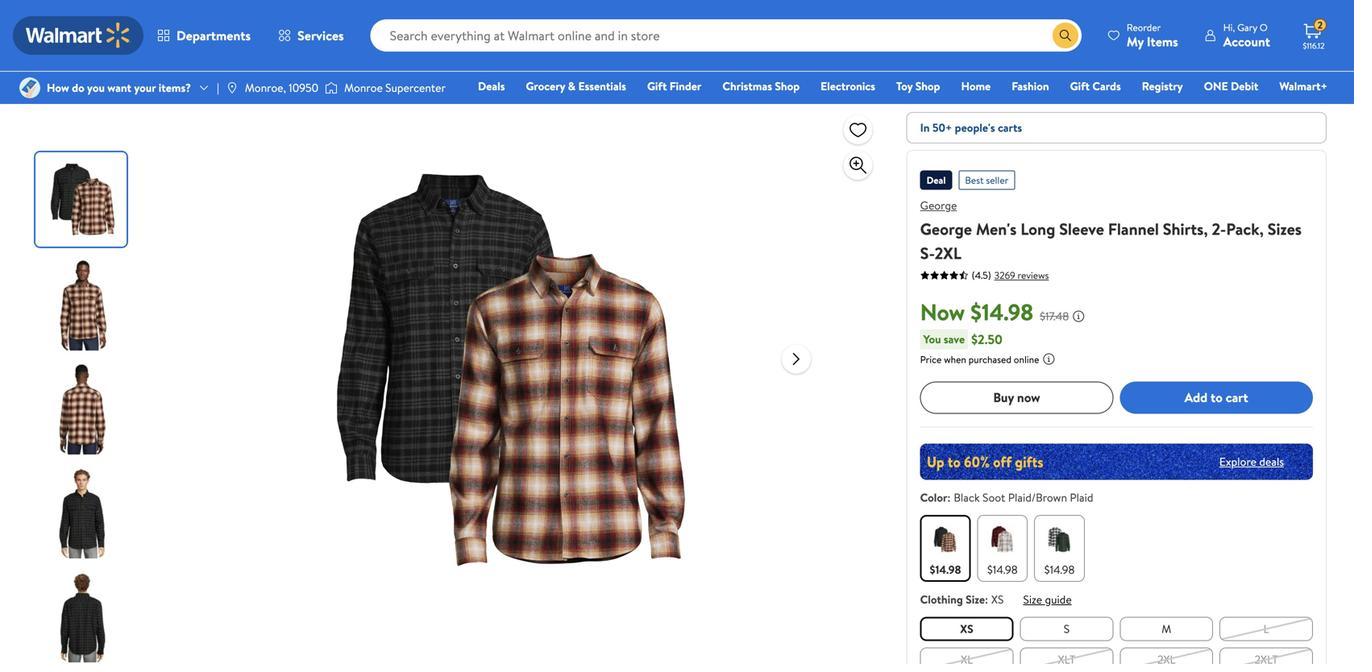 Task type: describe. For each thing, give the bounding box(es) containing it.
reviews
[[1018, 268, 1049, 282]]

one debit
[[1204, 78, 1258, 94]]

10950
[[289, 80, 318, 95]]

ad disclaimer and feedback image
[[1314, 62, 1327, 75]]

2
[[1318, 18, 1323, 32]]

Walmart Site-Wide search field
[[370, 19, 1082, 52]]

clothing / mens clothing / mens shirts / mens casual button down shirts
[[27, 15, 408, 31]]

christmas
[[722, 78, 772, 94]]

do
[[72, 80, 84, 95]]

 image for monroe, 10950
[[226, 81, 238, 94]]

down
[[349, 15, 377, 31]]

explore deals
[[1219, 454, 1284, 470]]

best seller
[[965, 173, 1009, 187]]

2-
[[1212, 218, 1226, 240]]

men's
[[976, 218, 1017, 240]]

toy
[[896, 78, 913, 94]]

fashion
[[1012, 78, 1049, 94]]

shop for toy shop
[[915, 78, 940, 94]]

1 george from the top
[[920, 197, 957, 213]]

clothing size : xs
[[920, 591, 1004, 607]]

1 / from the left
[[76, 15, 80, 31]]

you save $2.50
[[923, 330, 1002, 348]]

george men's long sleeve flannel shirts, 2-pack, sizes s-2xl - image 1 of 5 image
[[35, 152, 130, 247]]

buy
[[993, 389, 1014, 406]]

soot
[[983, 489, 1005, 505]]

explore
[[1219, 454, 1257, 470]]

george men's long sleeve flannel shirts, 2-pack, sizes s-2xl - image 5 of 5 image
[[35, 568, 130, 663]]

mens clothing link
[[87, 15, 158, 31]]

monroe supercenter
[[344, 80, 446, 95]]

to
[[1211, 389, 1223, 406]]

$2.50
[[971, 330, 1002, 348]]

departments button
[[143, 16, 264, 55]]

hi, gary o account
[[1223, 21, 1270, 50]]

color
[[920, 489, 947, 505]]

items
[[1147, 33, 1178, 50]]

learn more about strikethrough prices image
[[1072, 310, 1085, 323]]

want
[[107, 80, 131, 95]]

1 horizontal spatial clothing
[[116, 15, 158, 31]]

online
[[1014, 352, 1039, 366]]

essentials
[[578, 78, 626, 94]]

best
[[965, 173, 984, 187]]

one
[[1204, 78, 1228, 94]]

how do you want your items?
[[47, 80, 191, 95]]

you
[[87, 80, 105, 95]]

add
[[1185, 389, 1208, 406]]

$17.48
[[1040, 308, 1069, 324]]

2 george from the top
[[920, 218, 972, 240]]

reorder
[[1127, 21, 1161, 34]]

grocery
[[526, 78, 565, 94]]

deals link
[[471, 77, 512, 95]]

add to cart
[[1185, 389, 1248, 406]]

xs button
[[920, 617, 1014, 641]]

(4.5)
[[972, 268, 991, 282]]

in
[[920, 120, 930, 135]]

toy shop link
[[889, 77, 947, 95]]

george link
[[920, 197, 957, 213]]

m button
[[1120, 617, 1213, 641]]

gift finder link
[[640, 77, 709, 95]]

0 vertical spatial xs
[[991, 591, 1004, 607]]

color list
[[917, 512, 1316, 585]]

carts
[[998, 120, 1022, 135]]

monroe,
[[245, 80, 286, 95]]

departments
[[177, 27, 251, 44]]

clothing for clothing / mens clothing / mens shirts / mens casual button down shirts
[[27, 15, 70, 31]]

grocery & essentials link
[[519, 77, 633, 95]]

one debit link
[[1197, 77, 1266, 95]]

2 $14.98 button from the left
[[977, 515, 1028, 582]]

cards
[[1092, 78, 1121, 94]]

how
[[47, 80, 69, 95]]

pack,
[[1226, 218, 1264, 240]]

Search search field
[[370, 19, 1082, 52]]

george men's long sleeve flannel shirts, 2-pack, sizes s-2xl - image 2 of 5 image
[[35, 256, 130, 351]]

walmart+ link
[[1272, 77, 1335, 95]]

3 mens from the left
[[249, 15, 275, 31]]

your
[[134, 80, 156, 95]]

gift cards link
[[1063, 77, 1128, 95]]

you
[[923, 331, 941, 347]]

0 horizontal spatial :
[[947, 489, 951, 505]]

shop for christmas shop
[[775, 78, 800, 94]]

1 size from the left
[[966, 591, 985, 607]]

registry link
[[1135, 77, 1190, 95]]

2 shirts from the left
[[380, 15, 408, 31]]

christmas shop link
[[715, 77, 807, 95]]

add to cart button
[[1120, 381, 1313, 414]]

 image for monroe supercenter
[[325, 80, 338, 96]]



Task type: vqa. For each thing, say whether or not it's contained in the screenshot.
monroe on the top left of page
yes



Task type: locate. For each thing, give the bounding box(es) containing it.
gift for gift cards
[[1070, 78, 1090, 94]]

button
[[312, 15, 346, 31]]

toy shop
[[896, 78, 940, 94]]

mens
[[87, 15, 113, 31], [175, 15, 201, 31], [249, 15, 275, 31]]

size guide button
[[1023, 591, 1072, 607]]

walmart image
[[26, 23, 131, 48]]

now
[[1017, 389, 1040, 406]]

2 gift from the left
[[1070, 78, 1090, 94]]

xs down clothing size : xs
[[960, 621, 973, 637]]

1 mens from the left
[[87, 15, 113, 31]]

2 horizontal spatial clothing
[[920, 591, 963, 607]]

1 horizontal spatial xs
[[991, 591, 1004, 607]]

1 horizontal spatial $14.98 button
[[977, 515, 1028, 582]]

zoom image modal image
[[848, 156, 868, 175]]

now $14.98
[[920, 296, 1033, 328]]

o
[[1260, 21, 1268, 34]]

1 horizontal spatial size
[[1023, 591, 1042, 607]]

s
[[1064, 621, 1070, 637]]

 image right 10950
[[325, 80, 338, 96]]

0 vertical spatial :
[[947, 489, 951, 505]]

monroe, 10950
[[245, 80, 318, 95]]

shirts,
[[1163, 218, 1208, 240]]

1 shop from the left
[[775, 78, 800, 94]]

flannel
[[1108, 218, 1159, 240]]

0 horizontal spatial shop
[[775, 78, 800, 94]]

2 mens from the left
[[175, 15, 201, 31]]

$14.98 button down color : black soot plaid/brown plaid
[[977, 515, 1028, 582]]

1 horizontal spatial shirts
[[380, 15, 408, 31]]

long
[[1021, 218, 1055, 240]]

3 $14.98 button from the left
[[1034, 515, 1085, 582]]

services button
[[264, 16, 358, 55]]

0 horizontal spatial mens
[[87, 15, 113, 31]]

sponsored
[[1266, 62, 1311, 75]]

0 horizontal spatial size
[[966, 591, 985, 607]]

0 horizontal spatial gift
[[647, 78, 667, 94]]

xs up xs button
[[991, 591, 1004, 607]]

add to favorites list, george men's long sleeve flannel shirts, 2-pack, sizes s-2xl image
[[848, 120, 868, 140]]

2 size from the left
[[1023, 591, 1042, 607]]

1 $14.98 button from the left
[[920, 515, 971, 582]]

george men's long sleeve flannel shirts, 2-pack, sizes s-2xl image
[[253, 112, 769, 628]]

home
[[961, 78, 991, 94]]

sizes
[[1268, 218, 1302, 240]]

george
[[920, 197, 957, 213], [920, 218, 972, 240]]

1 horizontal spatial :
[[985, 591, 988, 607]]

l button
[[1220, 617, 1313, 641]]

mens left casual
[[249, 15, 275, 31]]

deals
[[478, 78, 505, 94]]

now
[[920, 296, 965, 328]]

shop right christmas
[[775, 78, 800, 94]]

next media item image
[[787, 349, 806, 369]]

0 horizontal spatial /
[[76, 15, 80, 31]]

1 gift from the left
[[647, 78, 667, 94]]

0 horizontal spatial  image
[[226, 81, 238, 94]]

(4.5) 3269 reviews
[[972, 268, 1049, 282]]

1 horizontal spatial gift
[[1070, 78, 1090, 94]]

&
[[568, 78, 576, 94]]

shop right toy
[[915, 78, 940, 94]]

clothing
[[27, 15, 70, 31], [116, 15, 158, 31], [920, 591, 963, 607]]

clothing up xs button
[[920, 591, 963, 607]]

1 shirts from the left
[[204, 15, 232, 31]]

m
[[1162, 621, 1171, 637]]

legal information image
[[1042, 352, 1055, 365]]

1 vertical spatial xs
[[960, 621, 973, 637]]

2 horizontal spatial /
[[238, 15, 242, 31]]

 image
[[19, 77, 40, 98]]

electronics
[[821, 78, 875, 94]]

3 / from the left
[[238, 15, 242, 31]]

0 horizontal spatial $14.98 button
[[920, 515, 971, 582]]

 image
[[325, 80, 338, 96], [226, 81, 238, 94]]

clothing for clothing size : xs
[[920, 591, 963, 607]]

size left guide
[[1023, 591, 1042, 607]]

george up 2xl
[[920, 218, 972, 240]]

search icon image
[[1059, 29, 1072, 42]]

people's
[[955, 120, 995, 135]]

/ right clothing link
[[76, 15, 80, 31]]

gift for gift finder
[[647, 78, 667, 94]]

$14.98 button up guide
[[1034, 515, 1085, 582]]

$14.98
[[971, 296, 1033, 328], [930, 562, 961, 577], [987, 562, 1018, 577], [1044, 562, 1075, 577]]

buy now button
[[920, 381, 1113, 414]]

/
[[76, 15, 80, 31], [164, 15, 168, 31], [238, 15, 242, 31]]

0 vertical spatial george
[[920, 197, 957, 213]]

finder
[[670, 78, 702, 94]]

items?
[[159, 80, 191, 95]]

size up xs button
[[966, 591, 985, 607]]

sleeve
[[1059, 218, 1104, 240]]

2 horizontal spatial $14.98 button
[[1034, 515, 1085, 582]]

1 horizontal spatial /
[[164, 15, 168, 31]]

: up xs button
[[985, 591, 988, 607]]

purchased
[[969, 352, 1011, 366]]

george george men's long sleeve flannel shirts, 2-pack, sizes s-2xl
[[920, 197, 1302, 264]]

: left black
[[947, 489, 951, 505]]

gary
[[1237, 21, 1257, 34]]

3269
[[994, 268, 1015, 282]]

gift finder
[[647, 78, 702, 94]]

xs inside button
[[960, 621, 973, 637]]

 image right the |
[[226, 81, 238, 94]]

supercenter
[[385, 80, 446, 95]]

mens right mens clothing link
[[175, 15, 201, 31]]

1 horizontal spatial  image
[[325, 80, 338, 96]]

fashion link
[[1004, 77, 1056, 95]]

account
[[1223, 33, 1270, 50]]

price
[[920, 352, 942, 366]]

$14.98 button
[[920, 515, 971, 582], [977, 515, 1028, 582], [1034, 515, 1085, 582]]

deal
[[927, 173, 946, 187]]

in 50+ people's carts
[[920, 120, 1022, 135]]

guide
[[1045, 591, 1072, 607]]

/ left the mens shirts link
[[164, 15, 168, 31]]

services
[[297, 27, 344, 44]]

hi,
[[1223, 21, 1235, 34]]

mens shirts link
[[175, 15, 232, 31]]

shirts right down
[[380, 15, 408, 31]]

2 shop from the left
[[915, 78, 940, 94]]

gift left 'finder'
[[647, 78, 667, 94]]

|
[[217, 80, 219, 95]]

seller
[[986, 173, 1009, 187]]

mens casual button down shirts link
[[249, 15, 408, 31]]

gift left cards
[[1070, 78, 1090, 94]]

xs
[[991, 591, 1004, 607], [960, 621, 973, 637]]

2 horizontal spatial mens
[[249, 15, 275, 31]]

2 / from the left
[[164, 15, 168, 31]]

my
[[1127, 33, 1144, 50]]

/ right the mens shirts link
[[238, 15, 242, 31]]

$14.98 button down the color
[[920, 515, 971, 582]]

price when purchased online
[[920, 352, 1039, 366]]

0 horizontal spatial shirts
[[204, 15, 232, 31]]

:
[[947, 489, 951, 505], [985, 591, 988, 607]]

shop
[[775, 78, 800, 94], [915, 78, 940, 94]]

size guide
[[1023, 591, 1072, 607]]

reorder my items
[[1127, 21, 1178, 50]]

up to sixty percent off deals. shop now. image
[[920, 444, 1313, 480]]

1 vertical spatial george
[[920, 218, 972, 240]]

shirts up the |
[[204, 15, 232, 31]]

clothing up how
[[27, 15, 70, 31]]

plaid/brown
[[1008, 489, 1067, 505]]

george down deal
[[920, 197, 957, 213]]

1 horizontal spatial shop
[[915, 78, 940, 94]]

casual
[[278, 15, 309, 31]]

$116.12
[[1303, 40, 1325, 51]]

0 horizontal spatial clothing
[[27, 15, 70, 31]]

0 horizontal spatial xs
[[960, 621, 973, 637]]

george men's long sleeve flannel shirts, 2-pack, sizes s-2xl - image 4 of 5 image
[[35, 464, 130, 559]]

clothing size list
[[917, 614, 1316, 664]]

2xl
[[935, 242, 961, 264]]

mens right clothing link
[[87, 15, 113, 31]]

deals
[[1259, 454, 1284, 470]]

registry
[[1142, 78, 1183, 94]]

cart
[[1226, 389, 1248, 406]]

1 horizontal spatial mens
[[175, 15, 201, 31]]

george men's long sleeve flannel shirts, 2-pack, sizes s-2xl - image 3 of 5 image
[[35, 360, 130, 455]]

black
[[954, 489, 980, 505]]

christmas shop
[[722, 78, 800, 94]]

buy now
[[993, 389, 1040, 406]]

1 vertical spatial :
[[985, 591, 988, 607]]

clothing up your
[[116, 15, 158, 31]]

clothing link
[[27, 15, 70, 31]]

gift
[[647, 78, 667, 94], [1070, 78, 1090, 94]]



